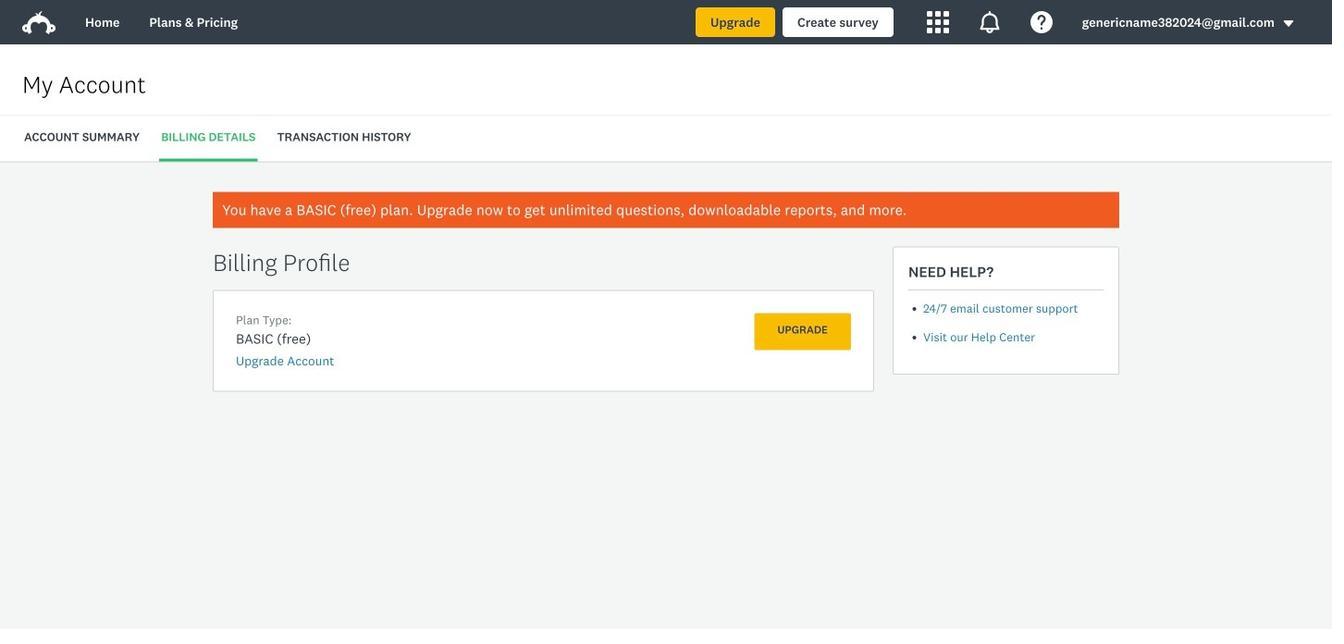 Task type: describe. For each thing, give the bounding box(es) containing it.
2 products icon image from the left
[[979, 11, 1001, 33]]

help icon image
[[1031, 11, 1053, 33]]

1 products icon image from the left
[[927, 11, 949, 33]]



Task type: vqa. For each thing, say whether or not it's contained in the screenshot.
SurveyMonkey Logo
yes



Task type: locate. For each thing, give the bounding box(es) containing it.
1 horizontal spatial products icon image
[[979, 11, 1001, 33]]

surveymonkey logo image
[[22, 11, 56, 34]]

0 horizontal spatial products icon image
[[927, 11, 949, 33]]

products icon image
[[927, 11, 949, 33], [979, 11, 1001, 33]]

dropdown arrow image
[[1283, 17, 1296, 30]]



